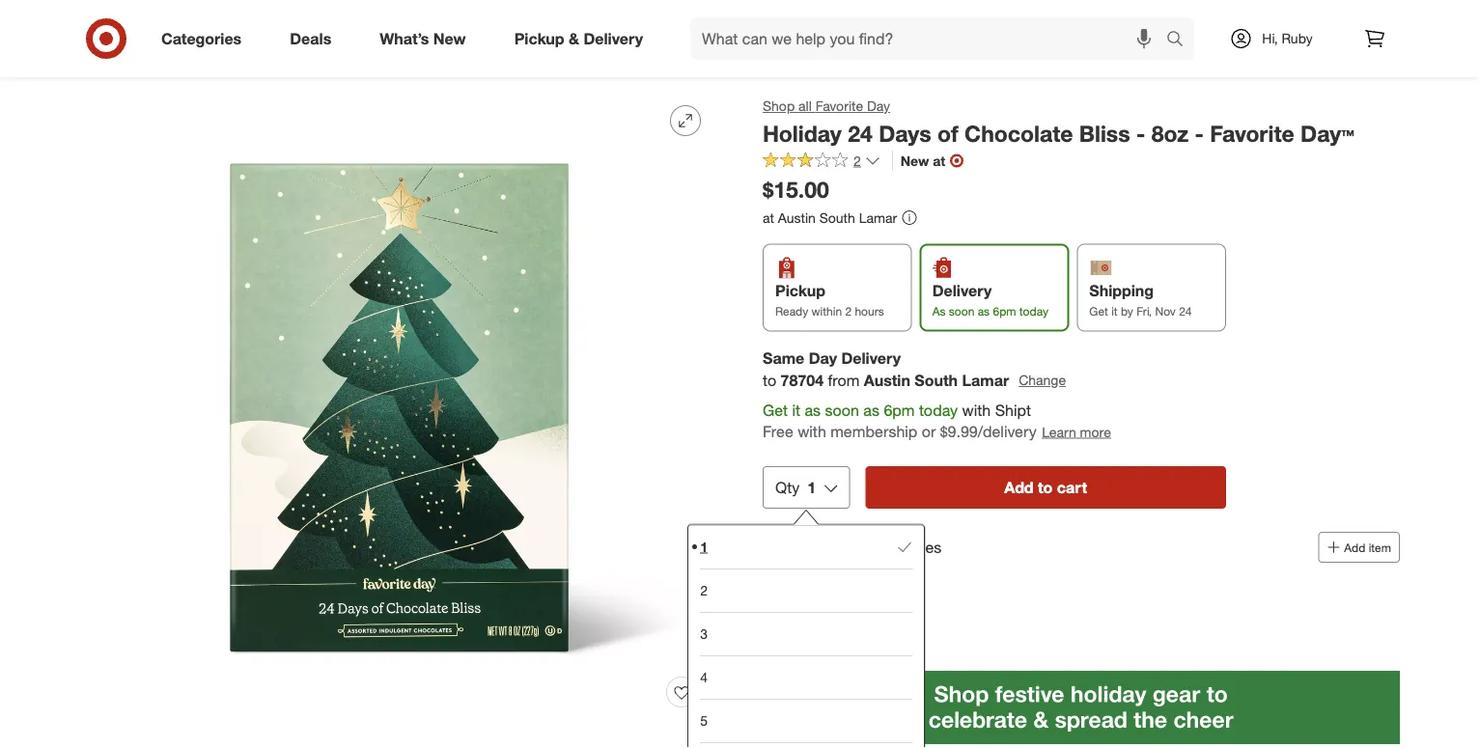 Task type: vqa. For each thing, say whether or not it's contained in the screenshot.
april 14
no



Task type: describe. For each thing, give the bounding box(es) containing it.
add for add to cart
[[1005, 478, 1034, 497]]

78704
[[781, 371, 824, 390]]

learn more button
[[1042, 421, 1113, 443]]

4 link
[[700, 656, 913, 699]]

registries
[[878, 538, 942, 557]]

pickup for &
[[514, 29, 565, 48]]

pickup & delivery link
[[498, 17, 667, 60]]

0 vertical spatial 1
[[808, 478, 816, 497]]

1 vertical spatial with
[[798, 423, 827, 442]]

same day delivery
[[763, 349, 901, 368]]

shop all favorite day holiday 24 days of chocolate bliss - 8oz - favorite day™
[[763, 98, 1355, 147]]

4
[[700, 669, 708, 686]]

membership
[[831, 423, 918, 442]]

learn
[[1042, 424, 1077, 441]]

eligible for registries
[[802, 538, 942, 557]]

0 horizontal spatial new
[[434, 29, 466, 48]]

from austin south lamar
[[828, 371, 1010, 390]]

5 link
[[700, 699, 913, 743]]

6pm inside delivery as soon as 6pm today
[[993, 304, 1017, 318]]

item
[[1369, 540, 1392, 555]]

holiday 24 days of chocolate bliss - 8oz - favorite day&#8482;, 3 of 4 image
[[406, 743, 717, 749]]

shipping get it by fri, nov 24
[[1090, 281, 1192, 318]]

pickup & delivery
[[514, 29, 643, 48]]

today inside get it as soon as 6pm today with shipt free with membership or $9.99/delivery learn more
[[919, 401, 958, 419]]

ready
[[776, 304, 809, 318]]

search
[[1158, 31, 1204, 50]]

holiday inside shop all favorite day holiday 24 days of chocolate bliss - 8oz - favorite day™
[[763, 120, 842, 147]]

2 inside 'pickup ready within 2 hours'
[[846, 304, 852, 318]]

1 horizontal spatial as
[[864, 401, 880, 419]]

soon inside get it as soon as 6pm today with shipt free with membership or $9.99/delivery learn more
[[825, 401, 860, 419]]

same
[[763, 349, 805, 368]]

what's new link
[[363, 17, 490, 60]]

pickup ready within 2 hours
[[776, 281, 884, 318]]

What can we help you find? suggestions appear below search field
[[691, 17, 1172, 60]]

0 horizontal spatial shop
[[178, 52, 210, 69]]

shop inside shop all favorite day holiday 24 days of chocolate bliss - 8oz - favorite day™
[[763, 98, 795, 114]]

what's new
[[380, 29, 466, 48]]

deals
[[290, 29, 332, 48]]

get inside get it as soon as 6pm today with shipt free with membership or $9.99/delivery learn more
[[763, 401, 788, 419]]

1 vertical spatial 2 link
[[700, 569, 913, 612]]

0 vertical spatial 2
[[854, 152, 861, 169]]

&
[[569, 29, 579, 48]]

soon inside delivery as soon as 6pm today
[[949, 304, 975, 318]]

$9.99/delivery
[[940, 423, 1037, 442]]

delivery inside delivery as soon as 6pm today
[[933, 281, 992, 300]]

all
[[799, 98, 812, 114]]

categories
[[161, 29, 242, 48]]

0 vertical spatial advertisement region
[[64, 0, 1416, 32]]

1 vertical spatial advertisement region
[[763, 671, 1400, 745]]

target link
[[79, 52, 116, 69]]

lamar for from austin south lamar
[[963, 371, 1010, 390]]

hi, ruby
[[1263, 30, 1313, 47]]

5
[[700, 713, 708, 730]]

day inside shop all favorite day holiday 24 days of chocolate bliss - 8oz - favorite day™
[[867, 98, 891, 114]]

$15.00
[[763, 177, 829, 204]]

from
[[828, 371, 860, 390]]

nov
[[1156, 304, 1176, 318]]

as inside delivery as soon as 6pm today
[[978, 304, 990, 318]]

add item button
[[1319, 532, 1400, 563]]

lamar for at austin south lamar
[[859, 209, 897, 226]]

1 vertical spatial new
[[901, 152, 929, 169]]

0 horizontal spatial at
[[763, 209, 775, 226]]

2 - from the left
[[1195, 120, 1204, 147]]

24 inside shop all favorite day holiday 24 days of chocolate bliss - 8oz - favorite day™
[[848, 120, 873, 147]]

1 link
[[700, 525, 913, 569]]

0 vertical spatial at
[[933, 152, 946, 169]]

by
[[1121, 304, 1134, 318]]

eligible
[[802, 538, 851, 557]]

0 vertical spatial holiday
[[128, 52, 174, 69]]

deals link
[[274, 17, 356, 60]]



Task type: locate. For each thing, give the bounding box(es) containing it.
6pm inside get it as soon as 6pm today with shipt free with membership or $9.99/delivery learn more
[[884, 401, 915, 419]]

soon right as
[[949, 304, 975, 318]]

1 vertical spatial holiday
[[763, 120, 842, 147]]

0 vertical spatial shop
[[178, 52, 210, 69]]

1 horizontal spatial 2
[[846, 304, 852, 318]]

days
[[879, 120, 932, 147]]

new at
[[901, 152, 946, 169]]

2 left hours
[[846, 304, 852, 318]]

- left 8oz
[[1137, 120, 1146, 147]]

2 vertical spatial 2
[[700, 582, 708, 599]]

8oz
[[1152, 120, 1189, 147]]

hours
[[855, 304, 884, 318]]

1 horizontal spatial to
[[1038, 478, 1053, 497]]

2 up 3
[[700, 582, 708, 599]]

0 vertical spatial austin
[[778, 209, 816, 226]]

south
[[820, 209, 856, 226], [915, 371, 958, 390]]

at
[[933, 152, 946, 169], [763, 209, 775, 226]]

1 vertical spatial get
[[763, 401, 788, 419]]

0 horizontal spatial soon
[[825, 401, 860, 419]]

6pm
[[993, 304, 1017, 318], [884, 401, 915, 419]]

1 horizontal spatial today
[[1020, 304, 1049, 318]]

delivery
[[584, 29, 643, 48], [933, 281, 992, 300], [842, 349, 901, 368]]

add
[[1005, 478, 1034, 497], [1345, 540, 1366, 555]]

fri,
[[1137, 304, 1152, 318]]

0 vertical spatial it
[[1112, 304, 1118, 318]]

0 horizontal spatial holiday
[[128, 52, 174, 69]]

0 horizontal spatial 6pm
[[884, 401, 915, 419]]

add left item
[[1345, 540, 1366, 555]]

0 vertical spatial get
[[1090, 304, 1109, 318]]

2 link down eligible
[[700, 569, 913, 612]]

1 horizontal spatial soon
[[949, 304, 975, 318]]

favorite
[[816, 98, 864, 114], [1210, 120, 1295, 147]]

austin right the from
[[864, 371, 911, 390]]

2 up at austin south lamar at top right
[[854, 152, 861, 169]]

pickup inside 'pickup ready within 2 hours'
[[776, 281, 826, 300]]

- right 8oz
[[1195, 120, 1204, 147]]

get
[[1090, 304, 1109, 318], [763, 401, 788, 419]]

0 horizontal spatial lamar
[[859, 209, 897, 226]]

1 vertical spatial pickup
[[776, 281, 826, 300]]

to
[[763, 371, 777, 390], [1038, 478, 1053, 497]]

6pm right as
[[993, 304, 1017, 318]]

1 vertical spatial delivery
[[933, 281, 992, 300]]

0 vertical spatial add
[[1005, 478, 1034, 497]]

2 horizontal spatial 2
[[854, 152, 861, 169]]

0 horizontal spatial delivery
[[584, 29, 643, 48]]

add left 'cart'
[[1005, 478, 1034, 497]]

bliss
[[1080, 120, 1131, 147]]

advertisement region
[[64, 0, 1416, 32], [763, 671, 1400, 745]]

soon down the from
[[825, 401, 860, 419]]

shop down the categories
[[178, 52, 210, 69]]

search button
[[1158, 17, 1204, 64]]

holiday down the all
[[763, 120, 842, 147]]

delivery as soon as 6pm today
[[933, 281, 1049, 318]]

south down $15.00
[[820, 209, 856, 226]]

south for from austin south lamar
[[915, 371, 958, 390]]

to inside add to cart "button"
[[1038, 478, 1053, 497]]

1 horizontal spatial with
[[963, 401, 991, 419]]

6pm up membership
[[884, 401, 915, 419]]

1
[[808, 478, 816, 497], [700, 538, 708, 555]]

2 horizontal spatial delivery
[[933, 281, 992, 300]]

what's
[[380, 29, 429, 48]]

cart
[[1057, 478, 1088, 497]]

to 78704
[[763, 371, 824, 390]]

with
[[963, 401, 991, 419], [798, 423, 827, 442]]

qty 1
[[776, 478, 816, 497]]

0 horizontal spatial today
[[919, 401, 958, 419]]

1 2 3 4 5
[[700, 538, 708, 730]]

0 horizontal spatial pickup
[[514, 29, 565, 48]]

0 horizontal spatial with
[[798, 423, 827, 442]]

1 vertical spatial 6pm
[[884, 401, 915, 419]]

1 vertical spatial at
[[763, 209, 775, 226]]

24
[[848, 120, 873, 147], [1179, 304, 1192, 318]]

1 horizontal spatial shop
[[763, 98, 795, 114]]

delivery up as
[[933, 281, 992, 300]]

1 vertical spatial austin
[[864, 371, 911, 390]]

1 horizontal spatial delivery
[[842, 349, 901, 368]]

it inside get it as soon as 6pm today with shipt free with membership or $9.99/delivery learn more
[[792, 401, 801, 419]]

1 vertical spatial 24
[[1179, 304, 1192, 318]]

it up free
[[792, 401, 801, 419]]

get left by
[[1090, 304, 1109, 318]]

1 horizontal spatial lamar
[[963, 371, 1010, 390]]

as up membership
[[864, 401, 880, 419]]

0 vertical spatial soon
[[949, 304, 975, 318]]

or
[[922, 423, 936, 442]]

pickup
[[514, 29, 565, 48], [776, 281, 826, 300]]

favorite left day™
[[1210, 120, 1295, 147]]

change button
[[1018, 369, 1067, 391]]

new down days
[[901, 152, 929, 169]]

2 vertical spatial delivery
[[842, 349, 901, 368]]

as
[[978, 304, 990, 318], [805, 401, 821, 419], [864, 401, 880, 419]]

1 horizontal spatial 24
[[1179, 304, 1192, 318]]

1 vertical spatial day
[[809, 349, 837, 368]]

holiday right /
[[128, 52, 174, 69]]

get it as soon as 6pm today with shipt free with membership or $9.99/delivery learn more
[[763, 401, 1112, 442]]

1 horizontal spatial pickup
[[776, 281, 826, 300]]

1 horizontal spatial it
[[1112, 304, 1118, 318]]

3 link
[[700, 612, 913, 656]]

more
[[1080, 424, 1112, 441]]

add to cart button
[[866, 467, 1227, 509]]

2
[[854, 152, 861, 169], [846, 304, 852, 318], [700, 582, 708, 599]]

1 vertical spatial south
[[915, 371, 958, 390]]

soon
[[949, 304, 975, 318], [825, 401, 860, 419]]

add to cart
[[1005, 478, 1088, 497]]

0 horizontal spatial day
[[809, 349, 837, 368]]

today up change
[[1020, 304, 1049, 318]]

24 left days
[[848, 120, 873, 147]]

today up "or" at the right bottom of the page
[[919, 401, 958, 419]]

1 horizontal spatial add
[[1345, 540, 1366, 555]]

ruby
[[1282, 30, 1313, 47]]

with right free
[[798, 423, 827, 442]]

day up days
[[867, 98, 891, 114]]

1 right "qty"
[[808, 478, 816, 497]]

it
[[1112, 304, 1118, 318], [792, 401, 801, 419]]

as down 78704 at right
[[805, 401, 821, 419]]

1 up 3
[[700, 538, 708, 555]]

0 vertical spatial south
[[820, 209, 856, 226]]

0 horizontal spatial 24
[[848, 120, 873, 147]]

at down of
[[933, 152, 946, 169]]

1 vertical spatial 1
[[700, 538, 708, 555]]

1 vertical spatial it
[[792, 401, 801, 419]]

0 horizontal spatial 1
[[700, 538, 708, 555]]

1 horizontal spatial holiday
[[763, 120, 842, 147]]

1 horizontal spatial 6pm
[[993, 304, 1017, 318]]

1 horizontal spatial at
[[933, 152, 946, 169]]

delivery right &
[[584, 29, 643, 48]]

pickup for ready
[[776, 281, 826, 300]]

chocolate
[[965, 120, 1073, 147]]

austin for from
[[864, 371, 911, 390]]

holiday 24 days of chocolate bliss - 8oz - favorite day&#8482;, 1 of 4 image
[[79, 90, 717, 727]]

1 horizontal spatial get
[[1090, 304, 1109, 318]]

2 link up $15.00
[[763, 151, 881, 174]]

0 horizontal spatial favorite
[[816, 98, 864, 114]]

0 horizontal spatial austin
[[778, 209, 816, 226]]

0 vertical spatial lamar
[[859, 209, 897, 226]]

0 horizontal spatial add
[[1005, 478, 1034, 497]]

favorite right the all
[[816, 98, 864, 114]]

austin
[[778, 209, 816, 226], [864, 371, 911, 390]]

as right as
[[978, 304, 990, 318]]

2 horizontal spatial as
[[978, 304, 990, 318]]

1 - from the left
[[1137, 120, 1146, 147]]

new
[[434, 29, 466, 48], [901, 152, 929, 169]]

add inside button
[[1345, 540, 1366, 555]]

1 horizontal spatial day
[[867, 98, 891, 114]]

delivery up the from
[[842, 349, 901, 368]]

day™
[[1301, 120, 1355, 147]]

add item
[[1345, 540, 1392, 555]]

lamar up shipt
[[963, 371, 1010, 390]]

0 vertical spatial today
[[1020, 304, 1049, 318]]

today inside delivery as soon as 6pm today
[[1020, 304, 1049, 318]]

delivery for same day delivery
[[842, 349, 901, 368]]

0 horizontal spatial to
[[763, 371, 777, 390]]

1 horizontal spatial -
[[1195, 120, 1204, 147]]

change
[[1019, 372, 1066, 389]]

24 right nov
[[1179, 304, 1192, 318]]

0 vertical spatial pickup
[[514, 29, 565, 48]]

1 vertical spatial add
[[1345, 540, 1366, 555]]

of
[[938, 120, 959, 147]]

austin down $15.00
[[778, 209, 816, 226]]

categories link
[[145, 17, 266, 60]]

1 vertical spatial favorite
[[1210, 120, 1295, 147]]

1 vertical spatial shop
[[763, 98, 795, 114]]

south up get it as soon as 6pm today with shipt free with membership or $9.99/delivery learn more
[[915, 371, 958, 390]]

2 link
[[763, 151, 881, 174], [700, 569, 913, 612]]

target / holiday shop
[[79, 52, 210, 69]]

for
[[856, 538, 874, 557]]

qty
[[776, 478, 800, 497]]

day up 78704 at right
[[809, 349, 837, 368]]

day
[[867, 98, 891, 114], [809, 349, 837, 368]]

holiday
[[128, 52, 174, 69], [763, 120, 842, 147]]

free
[[763, 423, 794, 442]]

pickup up ready
[[776, 281, 826, 300]]

0 horizontal spatial 2
[[700, 582, 708, 599]]

1 horizontal spatial austin
[[864, 371, 911, 390]]

0 vertical spatial 6pm
[[993, 304, 1017, 318]]

1 vertical spatial today
[[919, 401, 958, 419]]

0 vertical spatial to
[[763, 371, 777, 390]]

1 horizontal spatial favorite
[[1210, 120, 1295, 147]]

image gallery element
[[79, 90, 717, 749]]

0 vertical spatial favorite
[[816, 98, 864, 114]]

0 vertical spatial 24
[[848, 120, 873, 147]]

shipping
[[1090, 281, 1154, 300]]

get up free
[[763, 401, 788, 419]]

0 horizontal spatial get
[[763, 401, 788, 419]]

holiday shop link
[[128, 52, 210, 69]]

1 vertical spatial soon
[[825, 401, 860, 419]]

3
[[700, 626, 708, 643]]

with up $9.99/delivery
[[963, 401, 991, 419]]

1 vertical spatial 2
[[846, 304, 852, 318]]

0 horizontal spatial -
[[1137, 120, 1146, 147]]

it left by
[[1112, 304, 1118, 318]]

0 horizontal spatial as
[[805, 401, 821, 419]]

0 vertical spatial delivery
[[584, 29, 643, 48]]

0 vertical spatial with
[[963, 401, 991, 419]]

austin for at
[[778, 209, 816, 226]]

1 vertical spatial to
[[1038, 478, 1053, 497]]

south for at austin south lamar
[[820, 209, 856, 226]]

to down same
[[763, 371, 777, 390]]

0 horizontal spatial it
[[792, 401, 801, 419]]

lamar
[[859, 209, 897, 226], [963, 371, 1010, 390]]

0 horizontal spatial south
[[820, 209, 856, 226]]

it inside shipping get it by fri, nov 24
[[1112, 304, 1118, 318]]

hi,
[[1263, 30, 1278, 47]]

delivery for pickup & delivery
[[584, 29, 643, 48]]

shop left the all
[[763, 98, 795, 114]]

pickup left &
[[514, 29, 565, 48]]

24 inside shipping get it by fri, nov 24
[[1179, 304, 1192, 318]]

1 vertical spatial lamar
[[963, 371, 1010, 390]]

lamar down days
[[859, 209, 897, 226]]

within
[[812, 304, 842, 318]]

add inside "button"
[[1005, 478, 1034, 497]]

shop
[[178, 52, 210, 69], [763, 98, 795, 114]]

0 vertical spatial day
[[867, 98, 891, 114]]

0 vertical spatial new
[[434, 29, 466, 48]]

to left 'cart'
[[1038, 478, 1053, 497]]

1 horizontal spatial south
[[915, 371, 958, 390]]

as
[[933, 304, 946, 318]]

target
[[79, 52, 116, 69]]

at down $15.00
[[763, 209, 775, 226]]

0 vertical spatial 2 link
[[763, 151, 881, 174]]

1 horizontal spatial 1
[[808, 478, 816, 497]]

add for add item
[[1345, 540, 1366, 555]]

today
[[1020, 304, 1049, 318], [919, 401, 958, 419]]

-
[[1137, 120, 1146, 147], [1195, 120, 1204, 147]]

new right what's
[[434, 29, 466, 48]]

shipt
[[995, 401, 1032, 419]]

/
[[120, 52, 125, 69]]

at austin south lamar
[[763, 209, 897, 226]]

get inside shipping get it by fri, nov 24
[[1090, 304, 1109, 318]]

1 horizontal spatial new
[[901, 152, 929, 169]]



